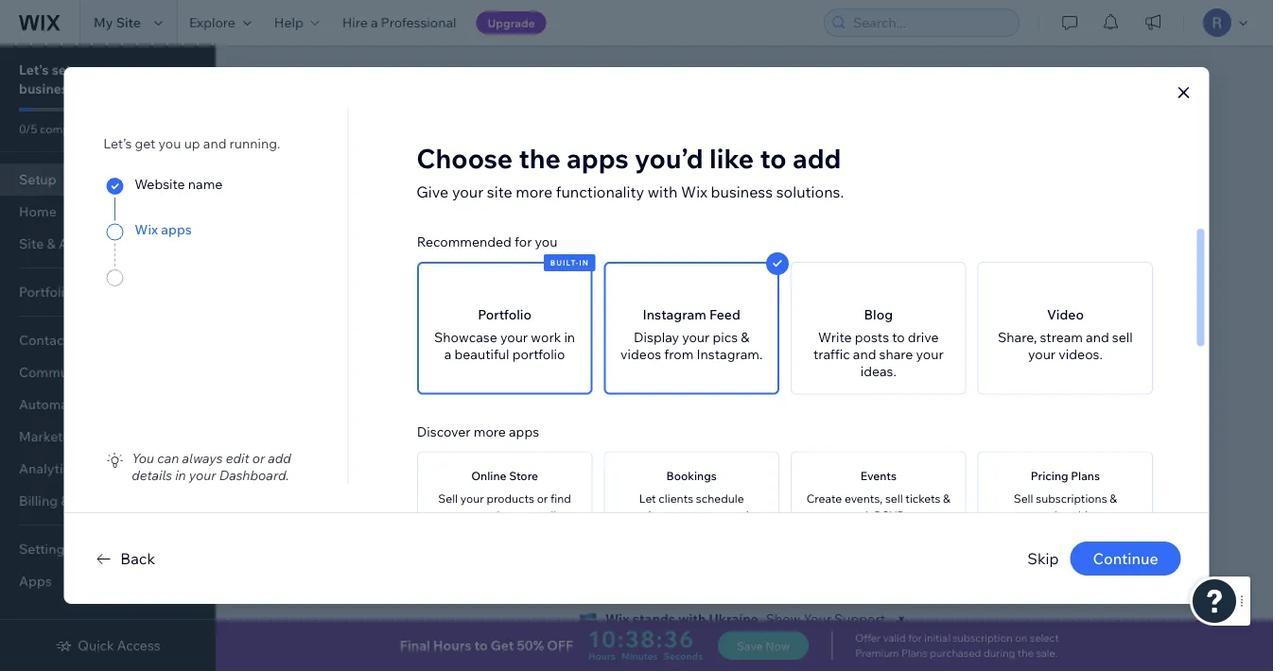 Task type: vqa. For each thing, say whether or not it's contained in the screenshot.
"Home" inside the Home link
no



Task type: describe. For each thing, give the bounding box(es) containing it.
recommended
[[416, 234, 511, 250]]

instagram feed display your pics & videos from instagram.
[[620, 306, 762, 362]]

design site link
[[1087, 68, 1210, 96]]

site inside design site button
[[1137, 481, 1162, 497]]

and left secure
[[497, 318, 520, 334]]

continue button
[[1070, 542, 1181, 576]]

select
[[1030, 632, 1059, 645]]

connect a custom domain
[[339, 273, 504, 290]]

let's set up your business inside sidebar element
[[19, 61, 122, 97]]

posts
[[854, 329, 889, 345]]

50%
[[517, 638, 544, 654]]

solutions.
[[776, 183, 844, 201]]

blog
[[864, 306, 893, 323]]

website name
[[135, 175, 223, 192]]

your inside let's set up your business
[[94, 61, 122, 78]]

wix apps
[[135, 221, 192, 238]]

portfolio inside showcase your work in a beautiful portfolio
[[512, 346, 565, 362]]

add inside you can always edit or add details in your dashboard.
[[268, 450, 291, 467]]

new
[[450, 508, 472, 523]]

you'd
[[635, 141, 704, 175]]

plans inside offer valid for initial subscription on select premium plans purchased during the sale.
[[902, 647, 928, 660]]

your right project
[[440, 428, 468, 444]]

secure
[[523, 318, 564, 334]]

add
[[339, 428, 364, 444]]

quick
[[78, 638, 114, 654]]

you for get
[[159, 135, 181, 152]]

discover
[[416, 423, 470, 440]]

minutes
[[621, 650, 658, 662]]

your left 'website'
[[385, 481, 412, 497]]

built-
[[550, 258, 579, 268]]

& for tickets
[[943, 491, 950, 506]]

a left few
[[593, 318, 600, 334]]

more inside choose the apps you'd like to add give your site more functionality with wix business solutions.
[[516, 183, 553, 201]]

for inside offer valid for initial subscription on select premium plans purchased during the sale.
[[908, 632, 922, 645]]

sidebar element
[[0, 45, 216, 672]]

write
[[818, 329, 851, 345]]

events,
[[844, 491, 882, 506]]

and inside blog write posts to drive traffic and share your ideas.
[[853, 346, 876, 362]]

pricing
[[1030, 469, 1068, 483]]

business inside choose the apps you'd like to add give your site more functionality with wix business solutions.
[[711, 183, 773, 201]]

discover more apps
[[416, 423, 539, 440]]

ideas.
[[860, 363, 896, 379]]

1 vertical spatial portfolio
[[471, 428, 523, 444]]

site inside choose the apps you'd like to add give your site more functionality with wix business solutions.
[[487, 183, 512, 201]]

your inside you can always edit or add details in your dashboard.
[[189, 467, 216, 484]]

custom
[[406, 273, 453, 290]]

& for pics
[[740, 329, 749, 345]]

purchased
[[930, 647, 981, 660]]

offer
[[855, 632, 881, 645]]

help button
[[263, 0, 331, 45]]

from
[[664, 346, 693, 362]]

now
[[766, 639, 790, 653]]

0/5
[[19, 122, 37, 136]]

your right update
[[387, 222, 415, 239]]

video
[[1047, 306, 1084, 323]]

create
[[806, 491, 842, 506]]

beautiful
[[454, 346, 509, 362]]

a inside showcase your work in a beautiful portfolio
[[444, 346, 451, 362]]

1 horizontal spatial business
[[438, 151, 510, 172]]

show your support button
[[766, 611, 885, 628]]

sale.
[[1036, 647, 1058, 660]]

pricing plans sell subscriptions & memberships.
[[1013, 469, 1117, 523]]

stands
[[633, 611, 675, 628]]

sell for sell subscriptions & memberships.
[[1013, 491, 1033, 506]]

design site inside design site link
[[1121, 74, 1193, 90]]

0 horizontal spatial for
[[514, 234, 532, 250]]

0 horizontal spatial get
[[491, 638, 514, 654]]

settings link
[[0, 534, 216, 566]]

you for for
[[535, 234, 557, 250]]

home
[[19, 203, 57, 220]]

sell inside video share, stream and sell your videos.
[[1112, 329, 1133, 345]]

wix for wix apps
[[135, 221, 158, 238]]

initial
[[924, 632, 950, 645]]

a for add a project to your portfolio
[[367, 428, 374, 444]]

your right find
[[369, 318, 396, 334]]

plans inside pricing plans sell subscriptions & memberships.
[[1071, 469, 1100, 483]]

1 vertical spatial let's set up your business
[[302, 151, 510, 172]]

the inside choose the apps you'd like to add give your site more functionality with wix business solutions.
[[519, 141, 561, 175]]

a for hire a professional
[[371, 14, 378, 31]]

portfolio
[[477, 306, 531, 323]]

0 horizontal spatial site
[[116, 14, 141, 31]]

valid
[[883, 632, 906, 645]]

get inside button
[[1089, 534, 1112, 550]]

find
[[550, 491, 571, 506]]

give
[[416, 183, 449, 201]]

track
[[844, 508, 871, 523]]

premium
[[855, 647, 899, 660]]

design site inside design site button
[[1090, 481, 1162, 497]]

final hours to get 50% off
[[400, 638, 573, 654]]

1 vertical spatial products
[[474, 508, 522, 523]]

share
[[879, 346, 913, 362]]

upgrade
[[488, 16, 535, 30]]

my
[[94, 14, 113, 31]]

hours for 10:38:36
[[588, 650, 616, 662]]

update
[[339, 222, 384, 239]]

connect
[[339, 273, 392, 290]]

apps for choose
[[567, 141, 629, 175]]

update your site type
[[339, 222, 471, 239]]

1 horizontal spatial set
[[344, 151, 369, 172]]

or inside 'online store sell your products or find new products to sell.'
[[536, 491, 548, 506]]

like
[[710, 141, 754, 175]]

home link
[[0, 196, 216, 228]]

1 vertical spatial let's
[[302, 151, 340, 172]]

up inside sidebar element
[[74, 61, 91, 78]]

built-in
[[550, 258, 589, 268]]

edit
[[226, 450, 249, 467]]

design inside button
[[1090, 481, 1134, 497]]

started
[[1115, 534, 1162, 550]]

with inside choose the apps you'd like to add give your site more functionality with wix business solutions.
[[648, 183, 678, 201]]

subscriptions
[[1036, 491, 1107, 506]]

to inside choose the apps you'd like to add give your site more functionality with wix business solutions.
[[760, 141, 787, 175]]

website
[[135, 175, 185, 192]]

skip button
[[1028, 548, 1059, 570]]

setup link
[[0, 164, 216, 196]]

support
[[834, 611, 885, 628]]

save
[[737, 639, 763, 653]]

or inside you can always edit or add details in your dashboard.
[[252, 450, 265, 467]]

project
[[377, 428, 421, 444]]

blog write posts to drive traffic and share your ideas.
[[813, 306, 943, 379]]

Search... field
[[848, 9, 1013, 36]]

explore
[[189, 14, 235, 31]]

find
[[339, 318, 366, 334]]

wix stands with ukraine show your support
[[605, 611, 885, 628]]

recommended for you
[[416, 234, 557, 250]]

videos.
[[1058, 346, 1102, 362]]

events create events, sell tickets & track rsvps.
[[806, 469, 950, 523]]

during
[[984, 647, 1016, 660]]

running.
[[229, 135, 280, 152]]

welcome,
[[279, 69, 403, 102]]

setup
[[19, 171, 57, 188]]

let's inside let's set up your business
[[19, 61, 49, 78]]

0 vertical spatial products
[[486, 491, 534, 506]]



Task type: locate. For each thing, give the bounding box(es) containing it.
0 vertical spatial the
[[519, 141, 561, 175]]

let's
[[19, 61, 49, 78], [302, 151, 340, 172], [688, 356, 717, 372]]

plans down valid
[[902, 647, 928, 660]]

1 horizontal spatial you
[[535, 234, 557, 250]]

in
[[579, 258, 589, 268]]

you right get
[[159, 135, 181, 152]]

1 horizontal spatial sell
[[1013, 491, 1033, 506]]

& inside pricing plans sell subscriptions & memberships.
[[1109, 491, 1117, 506]]

automations link
[[0, 389, 216, 421]]

1 horizontal spatial let's
[[302, 151, 340, 172]]

0 vertical spatial add
[[793, 141, 841, 175]]

2 vertical spatial site
[[1137, 481, 1162, 497]]

sell for sell your products or find new products to sell.
[[438, 491, 457, 506]]

design site button
[[1073, 475, 1179, 503]]

0 vertical spatial get
[[1089, 534, 1112, 550]]

products down store
[[486, 491, 534, 506]]

1 horizontal spatial with
[[678, 611, 706, 628]]

0 horizontal spatial let's
[[19, 61, 49, 78]]

2 horizontal spatial apps
[[567, 141, 629, 175]]

to right project
[[424, 428, 437, 444]]

your down drive
[[916, 346, 943, 362]]

and up 'videos.'
[[1086, 329, 1109, 345]]

sell up rsvps.
[[885, 491, 903, 506]]

0 vertical spatial portfolio
[[512, 346, 565, 362]]

0 vertical spatial design site
[[1121, 74, 1193, 90]]

your down always
[[189, 467, 216, 484]]

1 horizontal spatial site
[[487, 183, 512, 201]]

memberships.
[[1027, 508, 1103, 523]]

let's
[[103, 135, 132, 152]]

to up share
[[892, 329, 904, 345]]

2 horizontal spatial in
[[579, 318, 590, 334]]

your inside choose the apps you'd like to add give your site more functionality with wix business solutions.
[[452, 183, 484, 201]]

sell up new
[[438, 491, 457, 506]]

for right valid
[[908, 632, 922, 645]]

or up dashboard.
[[252, 450, 265, 467]]

2 vertical spatial apps
[[508, 423, 539, 440]]

up up 'completed'
[[74, 61, 91, 78]]

1 vertical spatial plans
[[902, 647, 928, 660]]

2 horizontal spatial business
[[711, 183, 773, 201]]

clicks.
[[628, 318, 665, 334]]

website
[[415, 481, 464, 497]]

in right it
[[579, 318, 590, 334]]

to right like
[[760, 141, 787, 175]]

your inside video share, stream and sell your videos.
[[1028, 346, 1055, 362]]

add up dashboard.
[[268, 450, 291, 467]]

save now
[[737, 639, 790, 653]]

to inside blog write posts to drive traffic and share your ideas.
[[892, 329, 904, 345]]

your inside showcase your work in a beautiful portfolio
[[500, 329, 527, 345]]

let's right running.
[[302, 151, 340, 172]]

drive
[[907, 329, 938, 345]]

wix down you'd
[[681, 183, 707, 201]]

& inside the instagram feed display your pics & videos from instagram.
[[740, 329, 749, 345]]

get started
[[1089, 534, 1162, 550]]

2 horizontal spatial wix
[[681, 183, 707, 201]]

help
[[274, 14, 303, 31]]

0 horizontal spatial let's set up your business
[[19, 61, 122, 97]]

0 vertical spatial or
[[252, 450, 265, 467]]

wix left stands
[[605, 611, 630, 628]]

let's left go
[[688, 356, 717, 372]]

display
[[633, 329, 679, 345]]

1 vertical spatial wix
[[135, 221, 158, 238]]

0 horizontal spatial more
[[473, 423, 505, 440]]

portfolio up online at the bottom left of the page
[[471, 428, 523, 444]]

0 horizontal spatial business
[[19, 80, 75, 97]]

1 vertical spatial apps
[[161, 221, 192, 238]]

1 horizontal spatial sell
[[1112, 329, 1133, 345]]

you up built-
[[535, 234, 557, 250]]

0 vertical spatial let's set up your business
[[19, 61, 122, 97]]

let's up the 0/5
[[19, 61, 49, 78]]

subscription
[[953, 632, 1013, 645]]

the inside offer valid for initial subscription on select premium plans purchased during the sale.
[[1018, 647, 1034, 660]]

1 horizontal spatial more
[[516, 183, 553, 201]]

portfolio down work
[[512, 346, 565, 362]]

and down "posts" on the right of page
[[853, 346, 876, 362]]

apps
[[567, 141, 629, 175], [161, 221, 192, 238], [508, 423, 539, 440]]

1 vertical spatial more
[[473, 423, 505, 440]]

or up sell.
[[536, 491, 548, 506]]

1 horizontal spatial add
[[793, 141, 841, 175]]

with down you'd
[[648, 183, 678, 201]]

1 vertical spatial site
[[1168, 74, 1193, 90]]

apps up store
[[508, 423, 539, 440]]

to
[[760, 141, 787, 175], [892, 329, 904, 345], [424, 428, 437, 444], [525, 508, 536, 523], [474, 638, 488, 654]]

0 vertical spatial more
[[516, 183, 553, 201]]

final
[[400, 638, 430, 654]]

wix down website
[[135, 221, 158, 238]]

seconds
[[664, 650, 703, 662]]

sell inside pricing plans sell subscriptions & memberships.
[[1013, 491, 1033, 506]]

2 vertical spatial business
[[711, 183, 773, 201]]

business inside let's set up your business
[[19, 80, 75, 97]]

1 vertical spatial site
[[418, 222, 440, 239]]

sell inside events create events, sell tickets & track rsvps.
[[885, 491, 903, 506]]

choose
[[416, 141, 513, 175]]

domain down recommended for you
[[456, 273, 504, 290]]

0 horizontal spatial apps
[[161, 221, 192, 238]]

more up online at the bottom left of the page
[[473, 423, 505, 440]]

0 horizontal spatial plans
[[902, 647, 928, 660]]

let's set up your business up 'completed'
[[19, 61, 122, 97]]

0 horizontal spatial with
[[648, 183, 678, 201]]

1 horizontal spatial for
[[908, 632, 922, 645]]

business down like
[[711, 183, 773, 201]]

1 vertical spatial the
[[1018, 647, 1034, 660]]

business up 0/5 completed
[[19, 80, 75, 97]]

a
[[371, 14, 378, 31], [395, 273, 403, 290], [593, 318, 600, 334], [444, 346, 451, 362], [367, 428, 374, 444]]

1 vertical spatial domain
[[447, 318, 494, 334]]

add up solutions.
[[793, 141, 841, 175]]

in down the can
[[175, 467, 186, 484]]

your up from
[[682, 329, 709, 345]]

domain up 'beautiful' on the left bottom of the page
[[447, 318, 494, 334]]

0 vertical spatial site
[[116, 14, 141, 31]]

0 horizontal spatial wix
[[135, 221, 158, 238]]

0 horizontal spatial sell
[[885, 491, 903, 506]]

0 vertical spatial for
[[514, 234, 532, 250]]

can
[[157, 450, 179, 467]]

0 vertical spatial you
[[159, 135, 181, 152]]

hours inside 10:38:36 hours minutes seconds
[[588, 650, 616, 662]]

apps for discover
[[508, 423, 539, 440]]

events
[[860, 469, 896, 483]]

1 horizontal spatial plans
[[1071, 469, 1100, 483]]

hours left the 'minutes'
[[588, 650, 616, 662]]

1 horizontal spatial the
[[1018, 647, 1034, 660]]

show
[[766, 611, 801, 628]]

my site
[[94, 14, 141, 31]]

your down the portfolio in the left top of the page
[[500, 329, 527, 345]]

to inside 'online store sell your products or find new products to sell.'
[[525, 508, 536, 523]]

your inside the instagram feed display your pics & videos from instagram.
[[682, 329, 709, 345]]

your
[[804, 611, 831, 628]]

get
[[1089, 534, 1112, 550], [491, 638, 514, 654]]

0 vertical spatial domain
[[456, 273, 504, 290]]

let's set up your business up give
[[302, 151, 510, 172]]

1 horizontal spatial apps
[[508, 423, 539, 440]]

your down choose
[[452, 183, 484, 201]]

0 horizontal spatial add
[[268, 450, 291, 467]]

portfolio
[[512, 346, 565, 362], [471, 428, 523, 444]]

0 horizontal spatial the
[[519, 141, 561, 175]]

0 horizontal spatial site
[[418, 222, 440, 239]]

0 vertical spatial business
[[19, 80, 75, 97]]

to left sell.
[[525, 508, 536, 523]]

in for add
[[175, 467, 186, 484]]

1 vertical spatial business
[[438, 151, 510, 172]]

domain for perfect
[[447, 318, 494, 334]]

details
[[132, 467, 172, 484]]

hire a professional
[[342, 14, 456, 31]]

your up give
[[398, 151, 435, 172]]

set inside let's set up your business
[[52, 61, 71, 78]]

share,
[[998, 329, 1037, 345]]

set up 0/5 completed
[[52, 61, 71, 78]]

0 horizontal spatial sell
[[438, 491, 457, 506]]

1 vertical spatial sell
[[885, 491, 903, 506]]

2 vertical spatial let's
[[688, 356, 717, 372]]

pics
[[712, 329, 737, 345]]

0 vertical spatial plans
[[1071, 469, 1100, 483]]

2 horizontal spatial site
[[1168, 74, 1193, 90]]

back button
[[92, 548, 155, 570]]

the down on
[[1018, 647, 1034, 660]]

let's go button
[[671, 350, 755, 378]]

& right pics
[[740, 329, 749, 345]]

in inside you can always edit or add details in your dashboard.
[[175, 467, 186, 484]]

functionality
[[556, 183, 644, 201]]

2 horizontal spatial &
[[1109, 491, 1117, 506]]

add inside choose the apps you'd like to add give your site more functionality with wix business solutions.
[[793, 141, 841, 175]]

for
[[514, 234, 532, 250], [908, 632, 922, 645]]

hours
[[433, 638, 472, 654], [588, 650, 616, 662]]

let's set up your business
[[19, 61, 122, 97], [302, 151, 510, 172]]

1 vertical spatial get
[[491, 638, 514, 654]]

more left functionality
[[516, 183, 553, 201]]

let's inside button
[[688, 356, 717, 372]]

sell down pricing
[[1013, 491, 1033, 506]]

your down my
[[94, 61, 122, 78]]

2 sell from the left
[[1013, 491, 1033, 506]]

get left 50%
[[491, 638, 514, 654]]

2 horizontal spatial let's
[[688, 356, 717, 372]]

& right tickets
[[943, 491, 950, 506]]

rsvps.
[[874, 508, 912, 523]]

1 vertical spatial add
[[268, 450, 291, 467]]

offer valid for initial subscription on select premium plans purchased during the sale.
[[855, 632, 1059, 660]]

you can always edit or add details in your dashboard.
[[132, 450, 291, 484]]

perfect
[[399, 318, 444, 334]]

0 vertical spatial set
[[52, 61, 71, 78]]

2 vertical spatial wix
[[605, 611, 630, 628]]

with up 'seconds'
[[678, 611, 706, 628]]

e.g., mystunningwebsite.com field
[[362, 351, 649, 377]]

1 horizontal spatial wix
[[605, 611, 630, 628]]

your down stream
[[1028, 346, 1055, 362]]

0 horizontal spatial in
[[175, 467, 186, 484]]

0 vertical spatial with
[[648, 183, 678, 201]]

set up update
[[344, 151, 369, 172]]

0 horizontal spatial you
[[159, 135, 181, 152]]

1 horizontal spatial &
[[943, 491, 950, 506]]

0 vertical spatial wix
[[681, 183, 707, 201]]

0 horizontal spatial &
[[740, 329, 749, 345]]

sell right stream
[[1112, 329, 1133, 345]]

to left 50%
[[474, 638, 488, 654]]

1 horizontal spatial site
[[1137, 481, 1162, 497]]

wix inside choose the apps you'd like to add give your site more functionality with wix business solutions.
[[681, 183, 707, 201]]

a for connect a custom domain
[[395, 273, 403, 290]]

site left type
[[418, 222, 440, 239]]

wix for wix stands with ukraine show your support
[[605, 611, 630, 628]]

0 horizontal spatial hours
[[433, 638, 472, 654]]

1 horizontal spatial up
[[184, 135, 200, 152]]

store
[[509, 469, 538, 483]]

traffic
[[813, 346, 850, 362]]

2 horizontal spatial up
[[373, 151, 394, 172]]

1 horizontal spatial or
[[536, 491, 548, 506]]

your inside 'online store sell your products or find new products to sell.'
[[460, 491, 484, 506]]

in inside showcase your work in a beautiful portfolio
[[564, 329, 575, 345]]

showcase your work in a beautiful portfolio
[[434, 329, 575, 362]]

& inside events create events, sell tickets & track rsvps.
[[943, 491, 950, 506]]

business
[[19, 80, 75, 97], [438, 151, 510, 172], [711, 183, 773, 201]]

hours for final
[[433, 638, 472, 654]]

0 vertical spatial sell
[[1112, 329, 1133, 345]]

hours right final
[[433, 638, 472, 654]]

1 vertical spatial for
[[908, 632, 922, 645]]

work
[[530, 329, 561, 345]]

a right hire
[[371, 14, 378, 31]]

1 sell from the left
[[438, 491, 457, 506]]

10:38:36
[[588, 625, 695, 654]]

domain for custom
[[456, 273, 504, 290]]

apps down website name
[[161, 221, 192, 238]]

you
[[159, 135, 181, 152], [535, 234, 557, 250]]

the up functionality
[[519, 141, 561, 175]]

let's get you up and running.
[[103, 135, 280, 152]]

up up update your site type
[[373, 151, 394, 172]]

0/5 completed
[[19, 122, 97, 136]]

1 horizontal spatial in
[[564, 329, 575, 345]]

quick access button
[[55, 638, 160, 655]]

up up 'name'
[[184, 135, 200, 152]]

and inside video share, stream and sell your videos.
[[1086, 329, 1109, 345]]

site inside design site link
[[1168, 74, 1193, 90]]

a down the "showcase" in the left of the page
[[444, 346, 451, 362]]

business up give
[[438, 151, 510, 172]]

1 horizontal spatial let's set up your business
[[302, 151, 510, 172]]

showcase
[[434, 329, 497, 345]]

in right work
[[564, 329, 575, 345]]

0 horizontal spatial up
[[74, 61, 91, 78]]

0 vertical spatial apps
[[567, 141, 629, 175]]

with
[[648, 183, 678, 201], [678, 611, 706, 628]]

online store sell your products or find new products to sell.
[[438, 469, 571, 523]]

get left started
[[1089, 534, 1112, 550]]

hire
[[342, 14, 368, 31]]

dashboard.
[[219, 467, 289, 484]]

and left running.
[[203, 135, 226, 152]]

sell inside 'online store sell your products or find new products to sell.'
[[438, 491, 457, 506]]

for right recommended
[[514, 234, 532, 250]]

a right add
[[367, 428, 374, 444]]

your up new
[[460, 491, 484, 506]]

hire a professional link
[[331, 0, 468, 45]]

apps inside choose the apps you'd like to add give your site more functionality with wix business solutions.
[[567, 141, 629, 175]]

1 vertical spatial you
[[535, 234, 557, 250]]

site down choose
[[487, 183, 512, 201]]

1 vertical spatial set
[[344, 151, 369, 172]]

1 vertical spatial design site
[[1090, 481, 1162, 497]]

products right new
[[474, 508, 522, 523]]

0 vertical spatial let's
[[19, 61, 49, 78]]

a left custom at the top of page
[[395, 273, 403, 290]]

save now button
[[718, 632, 809, 660]]

your inside blog write posts to drive traffic and share your ideas.
[[916, 346, 943, 362]]

10:38:36 hours minutes seconds
[[588, 625, 703, 662]]

1 horizontal spatial hours
[[588, 650, 616, 662]]

in for secure
[[579, 318, 590, 334]]

instagram.
[[696, 346, 762, 362]]

get
[[135, 135, 156, 152]]

ukraine
[[709, 611, 758, 628]]

plans up subscriptions
[[1071, 469, 1100, 483]]

tickets
[[905, 491, 940, 506]]

apps up functionality
[[567, 141, 629, 175]]

0 vertical spatial site
[[487, 183, 512, 201]]

& right subscriptions
[[1109, 491, 1117, 506]]

1 vertical spatial with
[[678, 611, 706, 628]]

settings
[[19, 541, 71, 558]]

products
[[486, 491, 534, 506], [474, 508, 522, 523]]

0 horizontal spatial set
[[52, 61, 71, 78]]

and
[[203, 135, 226, 152], [497, 318, 520, 334], [1086, 329, 1109, 345], [853, 346, 876, 362]]

1 horizontal spatial get
[[1089, 534, 1112, 550]]



